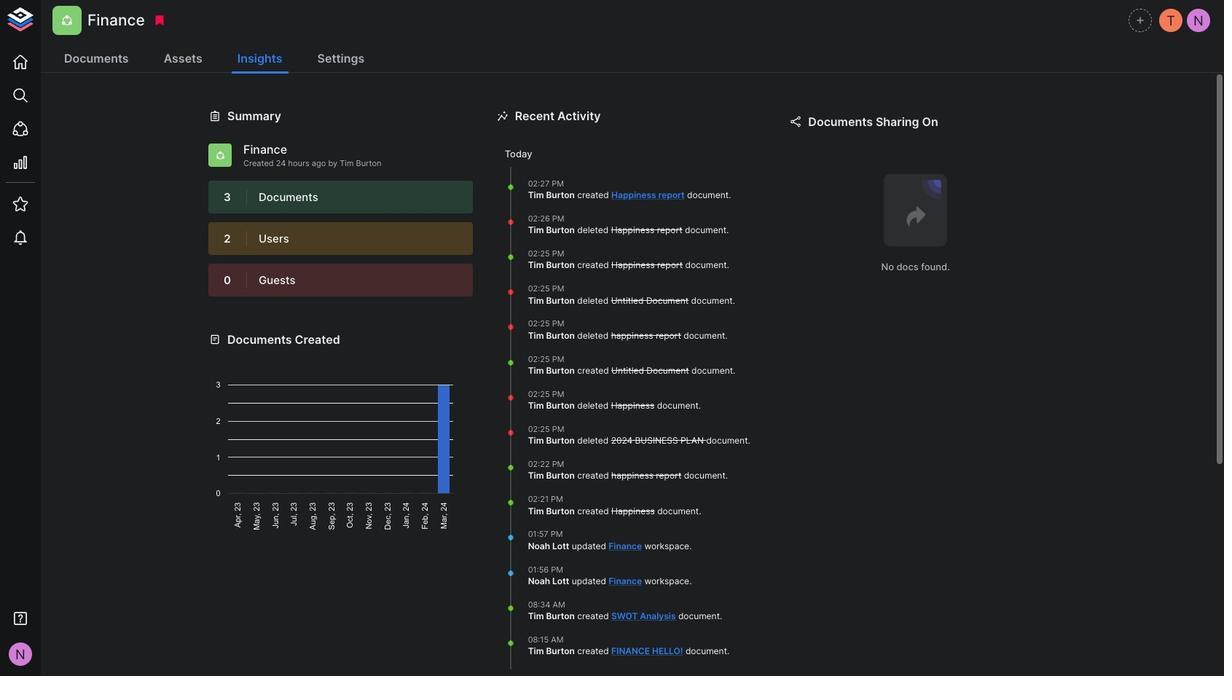 Task type: locate. For each thing, give the bounding box(es) containing it.
a chart. element
[[208, 348, 473, 530]]

remove bookmark image
[[153, 14, 166, 27]]



Task type: describe. For each thing, give the bounding box(es) containing it.
a chart. image
[[208, 348, 473, 530]]



Task type: vqa. For each thing, say whether or not it's contained in the screenshot.
Favorite IMAGE
no



